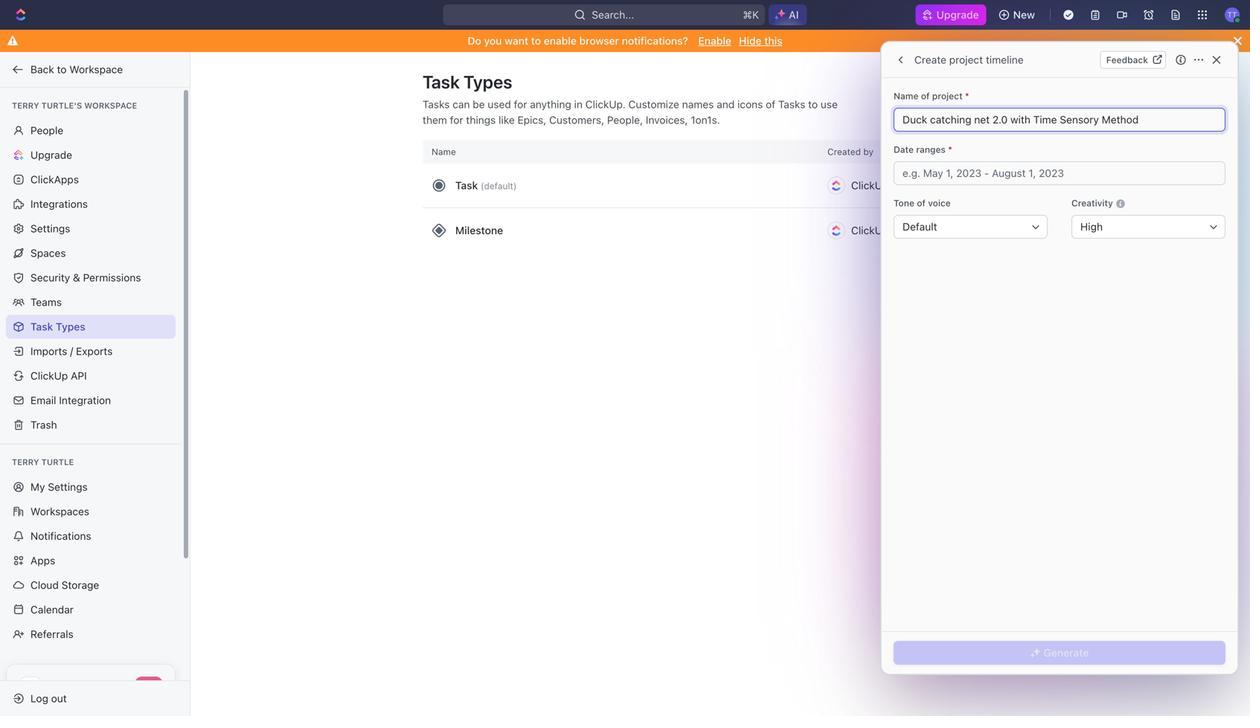 Task type: vqa. For each thing, say whether or not it's contained in the screenshot.
a for task
no



Task type: describe. For each thing, give the bounding box(es) containing it.
generate button
[[894, 642, 1226, 666]]

like
[[499, 114, 515, 126]]

0 horizontal spatial for
[[450, 114, 464, 126]]

ranges
[[917, 144, 946, 155]]

security & permissions
[[31, 272, 141, 284]]

default button
[[894, 215, 1048, 239]]

⌘k
[[743, 9, 759, 21]]

used
[[488, 98, 511, 111]]

tone
[[894, 198, 915, 208]]

people,
[[607, 114, 643, 126]]

name for name of project *
[[894, 91, 919, 101]]

0 vertical spatial to
[[531, 35, 541, 47]]

terry turtle
[[12, 458, 74, 468]]

date
[[894, 144, 914, 155]]

high button
[[1072, 215, 1226, 239]]

storage
[[62, 580, 99, 592]]

trash link
[[6, 414, 176, 437]]

clickup for task
[[852, 179, 889, 192]]

email integration
[[31, 395, 111, 407]]

epics,
[[518, 114, 547, 126]]

tone of voice
[[894, 198, 951, 208]]

hide
[[739, 35, 762, 47]]

notifications?
[[622, 35, 689, 47]]

browser
[[580, 35, 619, 47]]

clickup api
[[31, 370, 87, 382]]

created
[[828, 147, 861, 157]]

email integration link
[[6, 389, 176, 413]]

customers,
[[550, 114, 605, 126]]

people
[[31, 124, 63, 137]]

by
[[864, 147, 874, 157]]

icons
[[738, 98, 763, 111]]

1on1s.
[[691, 114, 721, 126]]

teams
[[31, 296, 62, 309]]

notifications link
[[6, 525, 176, 549]]

0 vertical spatial project
[[950, 54, 984, 66]]

want
[[505, 35, 529, 47]]

apps
[[31, 555, 55, 567]]

to inside back to workspace button
[[57, 63, 67, 76]]

people link
[[6, 119, 176, 143]]

use
[[821, 98, 838, 111]]

(default)
[[481, 181, 517, 191]]

teams link
[[6, 291, 176, 315]]

permissions
[[83, 272, 141, 284]]

spaces
[[31, 247, 66, 259]]

clickup for milestone
[[852, 224, 889, 237]]

integration
[[59, 395, 111, 407]]

this
[[765, 35, 783, 47]]

my
[[31, 481, 45, 494]]

create for create task type
[[925, 76, 957, 88]]

new button
[[993, 3, 1045, 27]]

out
[[51, 693, 67, 705]]

spaces link
[[6, 242, 176, 265]]

apps link
[[6, 549, 176, 573]]

turtle
[[41, 458, 74, 468]]

do
[[468, 35, 482, 47]]

of for name
[[922, 91, 930, 101]]

ai
[[789, 9, 799, 21]]

turtle's
[[41, 101, 82, 111]]

my settings link
[[6, 476, 176, 500]]

1 vertical spatial task types
[[31, 321, 85, 333]]

anything
[[530, 98, 572, 111]]

generate
[[1044, 647, 1090, 660]]

0 horizontal spatial *
[[949, 144, 953, 155]]

type
[[985, 76, 1010, 88]]

e.g. May 1, 2023 - August 1, 2023 text field
[[903, 162, 1217, 185]]

&
[[73, 272, 80, 284]]

create for create project timeline
[[915, 54, 947, 66]]

0 vertical spatial settings
[[31, 223, 70, 235]]

names
[[683, 98, 714, 111]]

exports
[[76, 345, 113, 358]]

2 tasks from the left
[[779, 98, 806, 111]]

0 vertical spatial task types
[[423, 71, 513, 92]]

calendar
[[31, 604, 74, 616]]

clickapps link
[[6, 168, 176, 192]]

imports
[[31, 345, 67, 358]]

creativity
[[1072, 198, 1116, 208]]

can
[[453, 98, 470, 111]]

task up can
[[423, 71, 460, 92]]

/
[[70, 345, 73, 358]]

timeline
[[986, 54, 1024, 66]]

tt
[[1228, 10, 1238, 19]]

1 horizontal spatial for
[[514, 98, 528, 111]]

workspace for terry turtle's workspace
[[84, 101, 137, 111]]

enable
[[699, 35, 732, 47]]

log
[[31, 693, 48, 705]]

task (default)
[[456, 179, 517, 192]]

workspaces
[[31, 506, 89, 518]]

create project timeline
[[915, 54, 1024, 66]]

referrals link
[[6, 623, 176, 647]]



Task type: locate. For each thing, give the bounding box(es) containing it.
settings up spaces
[[31, 223, 70, 235]]

and
[[717, 98, 735, 111]]

terry up people
[[12, 101, 39, 111]]

1 horizontal spatial tasks
[[779, 98, 806, 111]]

clickup down imports
[[31, 370, 68, 382]]

email
[[31, 395, 56, 407]]

1 vertical spatial name
[[432, 147, 456, 157]]

customize
[[629, 98, 680, 111]]

0 vertical spatial *
[[966, 91, 970, 101]]

imports / exports link
[[6, 340, 176, 364]]

types
[[464, 71, 513, 92], [56, 321, 85, 333]]

project up create task type
[[950, 54, 984, 66]]

clickup
[[852, 179, 889, 192], [852, 224, 889, 237], [31, 370, 68, 382]]

0 horizontal spatial types
[[56, 321, 85, 333]]

log out button
[[6, 688, 177, 711]]

0 vertical spatial clickup
[[852, 179, 889, 192]]

for up epics, at left top
[[514, 98, 528, 111]]

2 vertical spatial to
[[809, 98, 818, 111]]

terry turtle's workspace
[[12, 101, 137, 111]]

0 horizontal spatial to
[[57, 63, 67, 76]]

milestone
[[456, 224, 503, 237]]

1 vertical spatial workspace
[[84, 101, 137, 111]]

cloud storage link
[[6, 574, 176, 598]]

clickup api link
[[6, 364, 176, 388]]

to right the back
[[57, 63, 67, 76]]

upgrade up create project timeline
[[937, 9, 980, 21]]

integrations
[[31, 198, 88, 210]]

0 vertical spatial name
[[894, 91, 919, 101]]

workspace up terry turtle's workspace
[[69, 63, 123, 76]]

in
[[574, 98, 583, 111]]

to right want
[[531, 35, 541, 47]]

workspace for back to workspace
[[69, 63, 123, 76]]

task types up can
[[423, 71, 513, 92]]

1 vertical spatial clickup
[[852, 224, 889, 237]]

project down create task type
[[933, 91, 963, 101]]

clickup left the default at the top
[[852, 224, 889, 237]]

1 vertical spatial settings
[[48, 481, 88, 494]]

settings up workspaces
[[48, 481, 88, 494]]

1 tasks from the left
[[423, 98, 450, 111]]

1 horizontal spatial to
[[531, 35, 541, 47]]

0 horizontal spatial tasks
[[423, 98, 450, 111]]

1 terry from the top
[[12, 101, 39, 111]]

e.g. Software Implementation text field
[[903, 109, 1217, 131]]

terry for my settings
[[12, 458, 39, 468]]

clickup down 'by'
[[852, 179, 889, 192]]

1 vertical spatial upgrade
[[31, 149, 72, 161]]

task down create project timeline
[[960, 76, 983, 88]]

default button
[[894, 215, 1048, 239]]

them
[[423, 114, 447, 126]]

clickup.
[[586, 98, 626, 111]]

create task type button
[[904, 70, 1019, 94]]

workspace up people link
[[84, 101, 137, 111]]

terry for people
[[12, 101, 39, 111]]

upgrade link up create project timeline
[[916, 4, 987, 25]]

upgrade up clickapps in the top left of the page
[[31, 149, 72, 161]]

task types up imports
[[31, 321, 85, 333]]

create inside button
[[925, 76, 957, 88]]

0 horizontal spatial name
[[432, 147, 456, 157]]

high button
[[1072, 215, 1226, 239]]

new
[[1014, 9, 1036, 21]]

0 vertical spatial workspace
[[69, 63, 123, 76]]

settings link
[[6, 217, 176, 241]]

terry
[[12, 101, 39, 111], [12, 458, 39, 468]]

tasks up them
[[423, 98, 450, 111]]

things
[[466, 114, 496, 126]]

clickup inside 'link'
[[31, 370, 68, 382]]

workspace inside button
[[69, 63, 123, 76]]

types up be
[[464, 71, 513, 92]]

to
[[531, 35, 541, 47], [57, 63, 67, 76], [809, 98, 818, 111]]

workspaces link
[[6, 500, 176, 524]]

invoices,
[[646, 114, 688, 126]]

for down can
[[450, 114, 464, 126]]

back
[[31, 63, 54, 76]]

default
[[903, 221, 938, 233]]

task
[[423, 71, 460, 92], [960, 76, 983, 88], [456, 179, 478, 192], [31, 321, 53, 333]]

feedback button
[[1101, 51, 1167, 69]]

name up date
[[894, 91, 919, 101]]

0 vertical spatial upgrade
[[937, 9, 980, 21]]

of down create task type
[[922, 91, 930, 101]]

log out
[[31, 693, 67, 705]]

task inside button
[[960, 76, 983, 88]]

2 vertical spatial clickup
[[31, 370, 68, 382]]

upgrade link
[[916, 4, 987, 25], [6, 143, 176, 167]]

integrations link
[[6, 192, 176, 216]]

task down teams
[[31, 321, 53, 333]]

create task type
[[925, 76, 1010, 88]]

voice
[[929, 198, 951, 208]]

ai button
[[769, 4, 807, 25]]

0 horizontal spatial task types
[[31, 321, 85, 333]]

task types link
[[6, 315, 176, 339]]

0 vertical spatial types
[[464, 71, 513, 92]]

search...
[[592, 9, 635, 21]]

settings
[[31, 223, 70, 235], [48, 481, 88, 494]]

tasks
[[423, 98, 450, 111], [779, 98, 806, 111]]

types up imports / exports
[[56, 321, 85, 333]]

of right icons
[[766, 98, 776, 111]]

1 horizontal spatial name
[[894, 91, 919, 101]]

1 horizontal spatial types
[[464, 71, 513, 92]]

to inside tasks can be used for anything in clickup. customize names and icons of tasks to use them for things like epics, customers, people, invoices, 1on1s.
[[809, 98, 818, 111]]

enable
[[544, 35, 577, 47]]

of right tone
[[917, 198, 926, 208]]

0 vertical spatial for
[[514, 98, 528, 111]]

1 horizontal spatial upgrade link
[[916, 4, 987, 25]]

* right ranges
[[949, 144, 953, 155]]

notifications
[[31, 530, 91, 543]]

for
[[514, 98, 528, 111], [450, 114, 464, 126]]

1 vertical spatial for
[[450, 114, 464, 126]]

0 horizontal spatial upgrade
[[31, 149, 72, 161]]

of
[[922, 91, 930, 101], [766, 98, 776, 111], [917, 198, 926, 208]]

1 horizontal spatial upgrade
[[937, 9, 980, 21]]

imports / exports
[[31, 345, 113, 358]]

1 horizontal spatial task types
[[423, 71, 513, 92]]

2 horizontal spatial to
[[809, 98, 818, 111]]

clickapps
[[31, 173, 79, 186]]

be
[[473, 98, 485, 111]]

tasks can be used for anything in clickup. customize names and icons of tasks to use them for things like epics, customers, people, invoices, 1on1s.
[[423, 98, 838, 126]]

0 vertical spatial upgrade link
[[916, 4, 987, 25]]

task left (default)
[[456, 179, 478, 192]]

cloud
[[31, 580, 59, 592]]

0 vertical spatial create
[[915, 54, 947, 66]]

high
[[1081, 221, 1103, 233]]

back to workspace button
[[6, 58, 176, 82]]

you
[[484, 35, 502, 47]]

1 vertical spatial create
[[925, 76, 957, 88]]

of for tone
[[917, 198, 926, 208]]

trash
[[31, 419, 57, 431]]

0 horizontal spatial upgrade link
[[6, 143, 176, 167]]

referrals
[[31, 629, 74, 641]]

my settings
[[31, 481, 88, 494]]

1 vertical spatial terry
[[12, 458, 39, 468]]

terry up my
[[12, 458, 39, 468]]

upgrade link down people link
[[6, 143, 176, 167]]

1 vertical spatial upgrade link
[[6, 143, 176, 167]]

*
[[966, 91, 970, 101], [949, 144, 953, 155]]

1 vertical spatial to
[[57, 63, 67, 76]]

2 terry from the top
[[12, 458, 39, 468]]

1 horizontal spatial *
[[966, 91, 970, 101]]

* down create task type
[[966, 91, 970, 101]]

calendar link
[[6, 599, 176, 622]]

to left use
[[809, 98, 818, 111]]

1 vertical spatial types
[[56, 321, 85, 333]]

1 vertical spatial project
[[933, 91, 963, 101]]

name of project *
[[894, 91, 970, 101]]

security
[[31, 272, 70, 284]]

tasks left use
[[779, 98, 806, 111]]

name down them
[[432, 147, 456, 157]]

0 vertical spatial terry
[[12, 101, 39, 111]]

name
[[894, 91, 919, 101], [432, 147, 456, 157]]

of inside tasks can be used for anything in clickup. customize names and icons of tasks to use them for things like epics, customers, people, invoices, 1on1s.
[[766, 98, 776, 111]]

1 vertical spatial *
[[949, 144, 953, 155]]

date ranges *
[[894, 144, 953, 155]]

name for name
[[432, 147, 456, 157]]

api
[[71, 370, 87, 382]]

upgrade
[[937, 9, 980, 21], [31, 149, 72, 161]]



